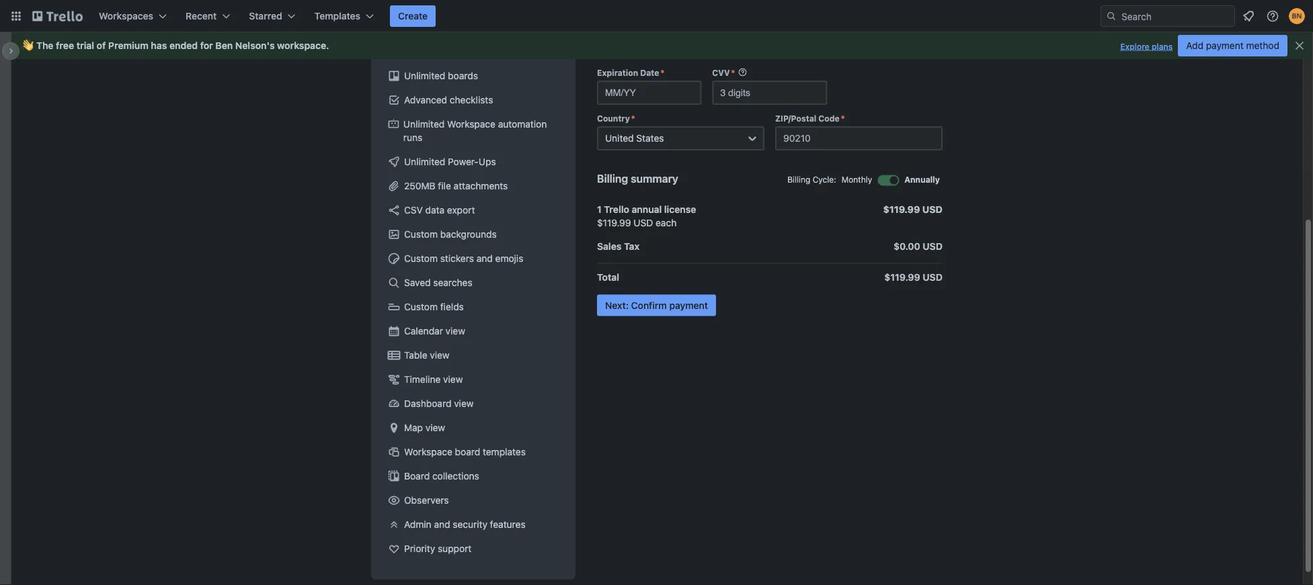 Task type: describe. For each thing, give the bounding box(es) containing it.
security
[[453, 520, 488, 531]]

board
[[455, 447, 480, 458]]

ben nelson (bennelson96) image
[[1289, 8, 1306, 24]]

create button
[[390, 5, 436, 27]]

250mb
[[404, 181, 436, 192]]

summary
[[631, 173, 679, 185]]

usd down annually
[[923, 204, 943, 215]]

0 vertical spatial and
[[477, 253, 493, 264]]

custom stickers and emojis
[[404, 253, 524, 264]]

advanced checklists
[[404, 95, 493, 106]]

templates
[[315, 10, 361, 22]]

usd inside 1 trello annual license $119.99 usd each
[[634, 217, 653, 228]]

1 vertical spatial workspace
[[404, 447, 453, 458]]

primary element
[[0, 0, 1314, 32]]

create
[[398, 10, 428, 22]]

* right code
[[841, 114, 845, 123]]

0 notifications image
[[1241, 8, 1257, 24]]

annual
[[632, 204, 662, 215]]

country *
[[597, 114, 635, 123]]

each
[[656, 217, 677, 228]]

templates button
[[307, 5, 382, 27]]

attachments
[[454, 181, 508, 192]]

calendar
[[404, 326, 443, 337]]

recent
[[186, 10, 217, 22]]

1 vertical spatial and
[[434, 520, 450, 531]]

runs
[[404, 132, 423, 143]]

payment inside button
[[670, 300, 708, 311]]

cycle
[[813, 175, 834, 185]]

search image
[[1106, 11, 1117, 22]]

states
[[637, 133, 664, 144]]

premium
[[108, 40, 149, 51]]

open cvv tooltip image
[[738, 68, 748, 77]]

tax
[[624, 241, 640, 252]]

* left the open cvv tooltip icon
[[732, 68, 735, 77]]

1 vertical spatial $119.99 usd
[[885, 272, 943, 283]]

sales tax
[[597, 241, 640, 252]]

collections
[[432, 471, 479, 482]]

billing summary
[[597, 173, 679, 185]]

admin and security features
[[404, 520, 526, 531]]

add payment method button
[[1179, 35, 1288, 57]]

csv
[[404, 205, 423, 216]]

next:
[[605, 300, 629, 311]]

emojis
[[495, 253, 524, 264]]

back to home image
[[32, 5, 83, 27]]

unlimited workspace automation runs
[[404, 119, 547, 143]]

timeline
[[404, 374, 441, 385]]

wave image
[[22, 40, 31, 52]]

timeline view
[[404, 374, 463, 385]]

starred
[[249, 10, 282, 22]]

unlimited for unlimited workspace automation runs
[[404, 119, 445, 130]]

add
[[1187, 40, 1204, 51]]

of
[[97, 40, 106, 51]]

workspaces
[[99, 10, 153, 22]]

explore plans
[[1121, 42, 1173, 51]]

250mb file attachments
[[404, 181, 508, 192]]

dashboard view
[[404, 399, 474, 410]]

* right date
[[661, 68, 665, 77]]

trello
[[604, 204, 630, 215]]

map
[[404, 423, 423, 434]]

table view
[[404, 350, 450, 361]]

view for table view
[[430, 350, 450, 361]]

custom fields
[[404, 302, 464, 313]]

saved searches
[[404, 277, 473, 289]]

0 vertical spatial $119.99 usd
[[883, 204, 943, 215]]

* right country
[[632, 114, 635, 123]]

templates
[[483, 447, 526, 458]]

0 vertical spatial $119.99
[[883, 204, 920, 215]]

recent button
[[178, 5, 238, 27]]

1
[[597, 204, 602, 215]]

map view
[[404, 423, 445, 434]]

board
[[404, 471, 430, 482]]

:
[[834, 175, 837, 185]]

explore
[[1121, 42, 1150, 51]]

workspace
[[277, 40, 326, 51]]

👋
[[22, 40, 31, 51]]

$119.99 inside 1 trello annual license $119.99 usd each
[[597, 217, 631, 228]]

unlimited boards
[[404, 70, 478, 81]]

view for timeline view
[[443, 374, 463, 385]]

unlimited power-ups
[[404, 156, 496, 167]]

backgrounds
[[440, 229, 497, 240]]

united
[[605, 133, 634, 144]]

priority
[[404, 544, 435, 555]]

power-
[[448, 156, 479, 167]]

90210 text field
[[776, 126, 943, 151]]

view for dashboard view
[[454, 399, 474, 410]]

next: confirm payment
[[605, 300, 708, 311]]



Task type: locate. For each thing, give the bounding box(es) containing it.
view down fields
[[446, 326, 465, 337]]

billing for billing cycle : monthly
[[788, 175, 811, 185]]

expiration
[[597, 68, 638, 77]]

view for calendar view
[[446, 326, 465, 337]]

3 custom from the top
[[404, 302, 438, 313]]

$0.00
[[894, 241, 921, 252]]

1 trello annual license $119.99 usd each
[[597, 204, 696, 228]]

0 horizontal spatial and
[[434, 520, 450, 531]]

1 custom from the top
[[404, 229, 438, 240]]

custom up saved
[[404, 253, 438, 264]]

csv data export
[[404, 205, 475, 216]]

boards
[[448, 70, 478, 81]]

method
[[1247, 40, 1280, 51]]

*
[[661, 68, 665, 77], [732, 68, 735, 77], [632, 114, 635, 123], [841, 114, 845, 123]]

stickers
[[440, 253, 474, 264]]

ups
[[479, 156, 496, 167]]

table
[[404, 350, 428, 361]]

zip/postal
[[776, 114, 817, 123]]

annually
[[905, 175, 940, 185]]

add payment method
[[1187, 40, 1280, 51]]

0 vertical spatial custom
[[404, 229, 438, 240]]

view up dashboard view
[[443, 374, 463, 385]]

billing
[[597, 173, 628, 185], [788, 175, 811, 185]]

custom backgrounds
[[404, 229, 497, 240]]

the
[[36, 40, 54, 51]]

and left emojis
[[477, 253, 493, 264]]

0 vertical spatial workspace
[[447, 119, 496, 130]]

data
[[425, 205, 445, 216]]

cvv *
[[713, 68, 735, 77]]

2 vertical spatial unlimited
[[404, 156, 446, 167]]

view right the dashboard in the left bottom of the page
[[454, 399, 474, 410]]

billing for billing summary
[[597, 173, 628, 185]]

custom for custom stickers and emojis
[[404, 253, 438, 264]]

for
[[200, 40, 213, 51]]

and right the admin
[[434, 520, 450, 531]]

starred button
[[241, 5, 304, 27]]

cvv
[[713, 68, 730, 77]]

has
[[151, 40, 167, 51]]

workspace down checklists
[[447, 119, 496, 130]]

trial
[[76, 40, 94, 51]]

observers
[[404, 495, 449, 506]]

support
[[438, 544, 472, 555]]

confirm
[[631, 300, 667, 311]]

unlimited up 250mb on the top left
[[404, 156, 446, 167]]

ended
[[169, 40, 198, 51]]

custom up calendar at the left of page
[[404, 302, 438, 313]]

1 vertical spatial payment
[[670, 300, 708, 311]]

1 vertical spatial custom
[[404, 253, 438, 264]]

workspace board templates
[[404, 447, 526, 458]]

board collections
[[404, 471, 479, 482]]

export
[[447, 205, 475, 216]]

usd right $0.00
[[923, 241, 943, 252]]

zip/postal code *
[[776, 114, 845, 123]]

custom for custom backgrounds
[[404, 229, 438, 240]]

expiration date *
[[597, 68, 665, 77]]

features
[[490, 520, 526, 531]]

0 vertical spatial unlimited
[[404, 70, 446, 81]]

code
[[819, 114, 840, 123]]

1 horizontal spatial payment
[[1207, 40, 1244, 51]]

usd down annual
[[634, 217, 653, 228]]

1 vertical spatial unlimited
[[404, 119, 445, 130]]

saved
[[404, 277, 431, 289]]

view right map
[[426, 423, 445, 434]]

usd down "$0.00 usd"
[[923, 272, 943, 283]]

total
[[597, 272, 620, 283]]

custom down 'csv'
[[404, 229, 438, 240]]

license
[[664, 204, 696, 215]]

view right table
[[430, 350, 450, 361]]

unlimited up advanced
[[404, 70, 446, 81]]

sales
[[597, 241, 622, 252]]

workspace down the map view
[[404, 447, 453, 458]]

payment right confirm
[[670, 300, 708, 311]]

unlimited for unlimited boards
[[404, 70, 446, 81]]

$119.99 usd
[[883, 204, 943, 215], [885, 272, 943, 283]]

date
[[641, 68, 659, 77]]

explore plans button
[[1121, 38, 1173, 54]]

workspace inside 'unlimited workspace automation runs'
[[447, 119, 496, 130]]

$119.99 usd down annually
[[883, 204, 943, 215]]

billing cycle : monthly
[[788, 175, 873, 185]]

file
[[438, 181, 451, 192]]

2 vertical spatial custom
[[404, 302, 438, 313]]

$0.00 usd
[[894, 241, 943, 252]]

Search field
[[1117, 6, 1235, 26]]

open information menu image
[[1267, 9, 1280, 23]]

2 vertical spatial $119.99
[[885, 272, 921, 283]]

unlimited for unlimited power-ups
[[404, 156, 446, 167]]

ben
[[216, 40, 233, 51]]

banner
[[11, 32, 1314, 59]]

custom for custom fields
[[404, 302, 438, 313]]

priority support
[[404, 544, 472, 555]]

admin
[[404, 520, 432, 531]]

.
[[326, 40, 329, 51]]

1 horizontal spatial and
[[477, 253, 493, 264]]

$119.99 down annually
[[883, 204, 920, 215]]

1 vertical spatial $119.99
[[597, 217, 631, 228]]

$119.99 down $0.00
[[885, 272, 921, 283]]

payment right add
[[1207, 40, 1244, 51]]

unlimited inside 'unlimited workspace automation runs'
[[404, 119, 445, 130]]

1 horizontal spatial billing
[[788, 175, 811, 185]]

billing up trello
[[597, 173, 628, 185]]

monthly
[[842, 175, 873, 185]]

workspace
[[447, 119, 496, 130], [404, 447, 453, 458]]

view for map view
[[426, 423, 445, 434]]

nelson's
[[235, 40, 275, 51]]

0 vertical spatial payment
[[1207, 40, 1244, 51]]

0 horizontal spatial payment
[[670, 300, 708, 311]]

custom
[[404, 229, 438, 240], [404, 253, 438, 264], [404, 302, 438, 313]]

usd
[[923, 204, 943, 215], [634, 217, 653, 228], [923, 241, 943, 252], [923, 272, 943, 283]]

👋 the free trial of premium has ended for ben nelson's workspace .
[[22, 40, 329, 51]]

automation
[[498, 119, 547, 130]]

2 custom from the top
[[404, 253, 438, 264]]

0 horizontal spatial billing
[[597, 173, 628, 185]]

workspaces button
[[91, 5, 175, 27]]

$119.99 down trello
[[597, 217, 631, 228]]

free
[[56, 40, 74, 51]]

checklists
[[450, 95, 493, 106]]

advanced
[[404, 95, 447, 106]]

united states
[[605, 133, 664, 144]]

billing left cycle at the right of page
[[788, 175, 811, 185]]

fields
[[440, 302, 464, 313]]

dashboard
[[404, 399, 452, 410]]

unlimited
[[404, 70, 446, 81], [404, 119, 445, 130], [404, 156, 446, 167]]

$119.99 usd down "$0.00 usd"
[[885, 272, 943, 283]]

banner containing 👋
[[11, 32, 1314, 59]]

unlimited up runs
[[404, 119, 445, 130]]

payment inside button
[[1207, 40, 1244, 51]]

country
[[597, 114, 630, 123]]



Task type: vqa. For each thing, say whether or not it's contained in the screenshot.
ORGANIZATIONDETAILFORM element
no



